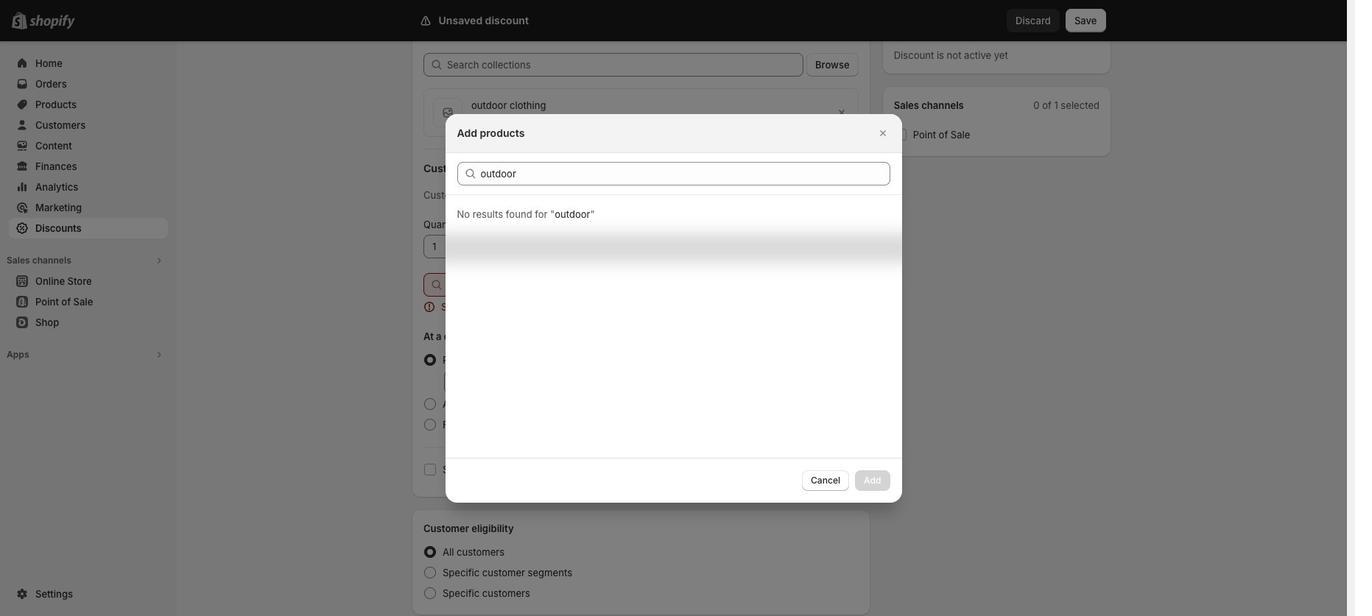 Task type: vqa. For each thing, say whether or not it's contained in the screenshot.
dialog
yes



Task type: locate. For each thing, give the bounding box(es) containing it.
dialog
[[0, 114, 1347, 503]]

shopify image
[[29, 15, 75, 29]]



Task type: describe. For each thing, give the bounding box(es) containing it.
Search products text field
[[481, 162, 890, 185]]



